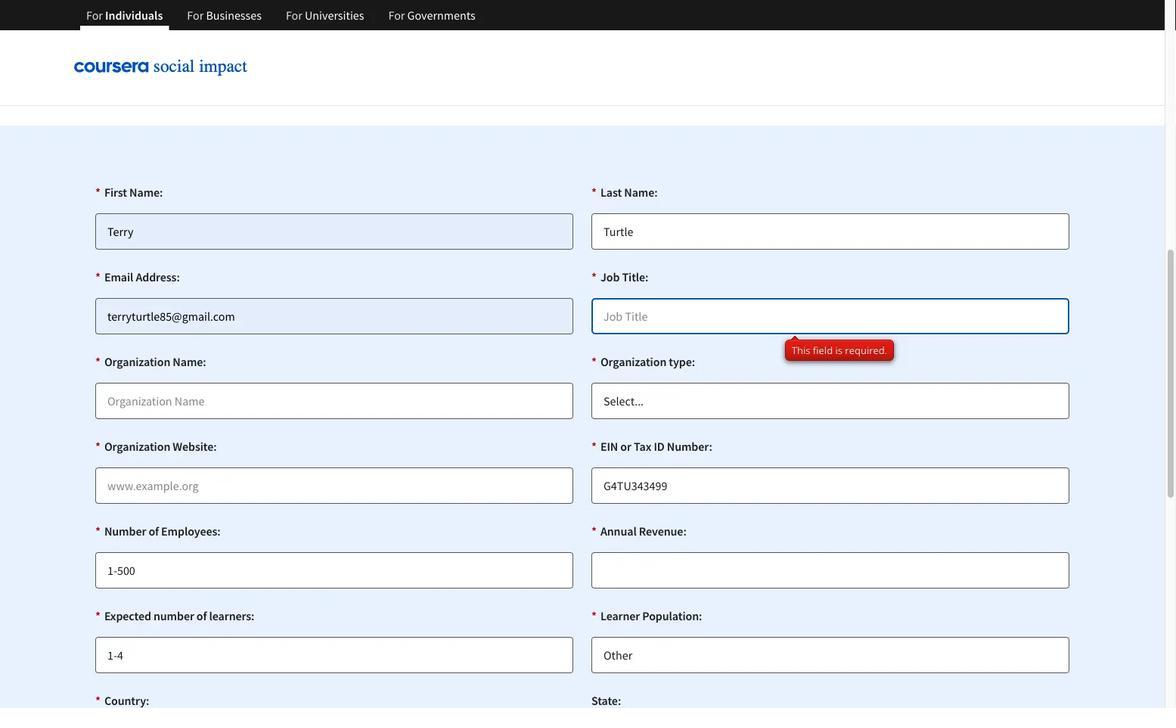 Task type: describe. For each thing, give the bounding box(es) containing it.
2 horizontal spatial underserved
[[575, 61, 637, 76]]

for for universities
[[286, 8, 303, 23]]

for for individuals
[[86, 8, 103, 23]]

mobility
[[763, 61, 803, 76]]

target
[[107, 61, 138, 76]]

women
[[639, 61, 676, 76]]

employees:
[[161, 524, 221, 539]]

* for * organization type:
[[592, 354, 597, 370]]

is
[[836, 344, 843, 357]]

* for * organization website:
[[95, 439, 101, 454]]

more
[[309, 61, 335, 76]]

id
[[654, 439, 665, 454]]

governments
[[408, 8, 476, 23]]

* for * learner population:
[[592, 609, 597, 624]]

&
[[678, 61, 685, 76]]

* for * first name:
[[95, 185, 101, 200]]

* organization name:
[[95, 354, 206, 370]]

1 vertical spatial or
[[621, 439, 632, 454]]

number
[[154, 609, 194, 624]]

250
[[234, 9, 252, 24]]

vulnerable
[[821, 61, 873, 76]]

* for * annual revenue:
[[592, 524, 597, 539]]

includes
[[233, 61, 274, 76]]

to
[[295, 9, 305, 24]]

* for * organization name:
[[95, 354, 101, 370]]

of right number
[[197, 609, 207, 624]]

learner
[[601, 609, 640, 624]]

population:
[[643, 609, 702, 624]]

of right number at left bottom
[[149, 524, 159, 539]]

expected
[[104, 609, 151, 624]]

organization for organization type:
[[601, 354, 667, 370]]

refugees,
[[418, 61, 462, 76]]

name: for * last name:
[[624, 185, 658, 200]]

* for * email address:
[[95, 270, 101, 285]]

first
[[104, 185, 127, 200]]

for businesses
[[187, 8, 262, 23]]

* email address:
[[95, 270, 180, 285]]

for individuals
[[86, 8, 163, 23]]

job
[[601, 270, 620, 285]]

* for * expected number of learners:
[[95, 609, 101, 624]]

following:
[[367, 61, 415, 76]]

revenue:
[[639, 524, 687, 539]]

economic
[[713, 61, 761, 76]]

this field is required.
[[792, 344, 888, 357]]

number
[[104, 524, 146, 539]]

required.
[[845, 344, 888, 357]]

for governments
[[389, 8, 476, 23]]

universities
[[305, 8, 364, 23]]

for for businesses
[[187, 8, 204, 23]]

of left the
[[337, 61, 347, 76]]

Last Name text field
[[592, 214, 1070, 250]]

population
[[177, 61, 231, 76]]

* organization website:
[[95, 439, 217, 454]]



Task type: vqa. For each thing, say whether or not it's contained in the screenshot.


Task type: locate. For each thing, give the bounding box(es) containing it.
organization
[[104, 354, 170, 370], [601, 354, 667, 370], [104, 439, 170, 454]]

for
[[806, 61, 819, 76]]

None text field
[[592, 468, 1070, 504]]

underserved right to
[[307, 9, 368, 24]]

1 for from the left
[[86, 8, 103, 23]]

of left the 250
[[222, 9, 232, 24]]

* job title:
[[592, 270, 649, 285]]

www.example.org text field
[[95, 468, 574, 504]]

underserved
[[307, 9, 368, 24], [464, 61, 526, 76], [575, 61, 637, 76]]

* annual revenue:
[[592, 524, 687, 539]]

or right the one
[[297, 61, 307, 76]]

learner
[[140, 61, 175, 76]]

or left tax
[[621, 439, 632, 454]]

1 horizontal spatial or
[[621, 439, 632, 454]]

0 horizontal spatial underserved
[[307, 9, 368, 24]]

* organization type:
[[592, 354, 695, 370]]

minimum
[[172, 9, 220, 24]]

* number of employees:
[[95, 524, 221, 539]]

organization for organization website:
[[104, 439, 170, 454]]

* ein or tax id number:
[[592, 439, 713, 454]]

for for governments
[[389, 8, 405, 23]]

communities
[[875, 61, 939, 76]]

First Name text field
[[95, 214, 574, 250]]

* learner population:
[[592, 609, 702, 624]]

address:
[[136, 270, 180, 285]]

number:
[[667, 439, 713, 454]]

email
[[104, 270, 133, 285]]

* for * ein or tax id number:
[[592, 439, 597, 454]]

website:
[[173, 439, 217, 454]]

0 horizontal spatial name:
[[129, 185, 163, 200]]

of
[[222, 9, 232, 24], [337, 61, 347, 76], [149, 524, 159, 539], [197, 609, 207, 624]]

Job Title text field
[[592, 298, 1070, 335]]

licenses
[[254, 9, 292, 24]]

ein
[[601, 439, 618, 454]]

students,
[[528, 61, 573, 76]]

*
[[95, 185, 101, 200], [592, 185, 597, 200], [95, 270, 101, 285], [592, 270, 597, 285], [95, 354, 101, 370], [592, 354, 597, 370], [95, 439, 101, 454], [592, 439, 597, 454], [95, 524, 101, 539], [592, 524, 597, 539], [95, 609, 101, 624], [592, 609, 597, 624]]

1 horizontal spatial underserved
[[464, 61, 526, 76]]

field
[[813, 344, 833, 357]]

tax
[[634, 439, 652, 454]]

0 horizontal spatial or
[[297, 61, 307, 76]]

social impact logo image
[[74, 58, 256, 78]]

Organization Name text field
[[95, 383, 574, 420]]

can deploy a minimum of 250 licenses to underserved learners
[[107, 9, 410, 24]]

* expected number of learners:
[[95, 609, 255, 624]]

name: for * organization name:
[[173, 354, 206, 370]]

* first name:
[[95, 185, 163, 200]]

name:
[[129, 185, 163, 200], [624, 185, 658, 200], [173, 354, 206, 370]]

for
[[86, 8, 103, 23], [187, 8, 204, 23], [286, 8, 303, 23], [389, 8, 405, 23]]

None text field
[[592, 553, 1070, 589]]

0 vertical spatial or
[[297, 61, 307, 76]]

target learner population includes one or more of the following: refugees, underserved students, underserved women & girls, economic mobility for vulnerable communities
[[107, 61, 939, 76]]

learners
[[371, 9, 410, 24]]

name: for * first name:
[[129, 185, 163, 200]]

businesses
[[206, 8, 262, 23]]

can
[[107, 9, 126, 24]]

annual
[[601, 524, 637, 539]]

this field is required. alert
[[785, 340, 894, 361]]

one
[[276, 61, 294, 76]]

the
[[349, 61, 365, 76]]

banner navigation
[[74, 0, 488, 42]]

2 horizontal spatial name:
[[624, 185, 658, 200]]

2 for from the left
[[187, 8, 204, 23]]

title:
[[622, 270, 649, 285]]

or
[[297, 61, 307, 76], [621, 439, 632, 454]]

3 for from the left
[[286, 8, 303, 23]]

learners:
[[209, 609, 255, 624]]

underserved right refugees,
[[464, 61, 526, 76]]

* for * job title:
[[592, 270, 597, 285]]

individuals
[[105, 8, 163, 23]]

deploy
[[129, 9, 162, 24]]

underserved left women
[[575, 61, 637, 76]]

* for * number of employees:
[[95, 524, 101, 539]]

this
[[792, 344, 811, 357]]

for universities
[[286, 8, 364, 23]]

last
[[601, 185, 622, 200]]

4 for from the left
[[389, 8, 405, 23]]

a
[[164, 9, 170, 24]]

* for * last name:
[[592, 185, 597, 200]]

type:
[[669, 354, 695, 370]]

organization for organization name:
[[104, 354, 170, 370]]

1 horizontal spatial name:
[[173, 354, 206, 370]]

example@email.com email field
[[95, 298, 574, 335]]

* last name:
[[592, 185, 658, 200]]

girls,
[[687, 61, 711, 76]]



